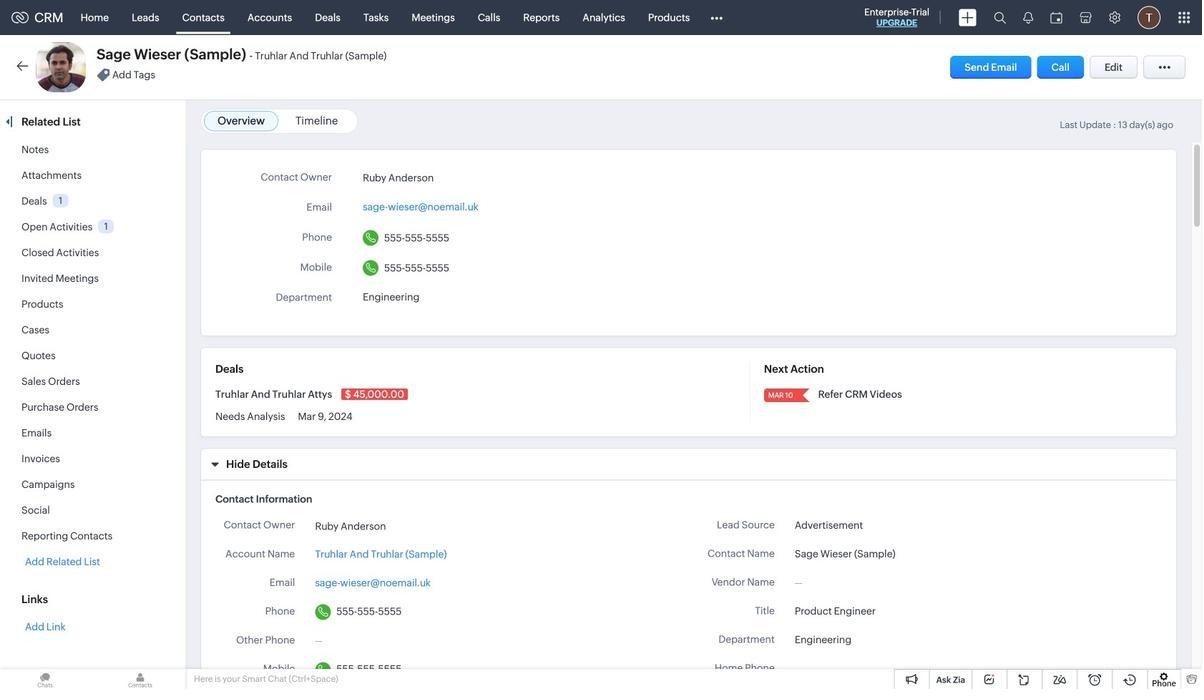 Task type: describe. For each thing, give the bounding box(es) containing it.
create menu element
[[950, 0, 986, 35]]

profile image
[[1138, 6, 1161, 29]]

contacts image
[[95, 669, 185, 689]]

search element
[[986, 0, 1015, 35]]

create menu image
[[959, 9, 977, 26]]

Other Modules field
[[702, 6, 732, 29]]

calendar image
[[1051, 12, 1063, 23]]



Task type: locate. For each thing, give the bounding box(es) containing it.
signals image
[[1023, 11, 1033, 24]]

chats image
[[0, 669, 90, 689]]

logo image
[[11, 12, 29, 23]]

profile element
[[1129, 0, 1169, 35]]

search image
[[994, 11, 1006, 24]]

signals element
[[1015, 0, 1042, 35]]



Task type: vqa. For each thing, say whether or not it's contained in the screenshot.
Chats IMAGE
yes



